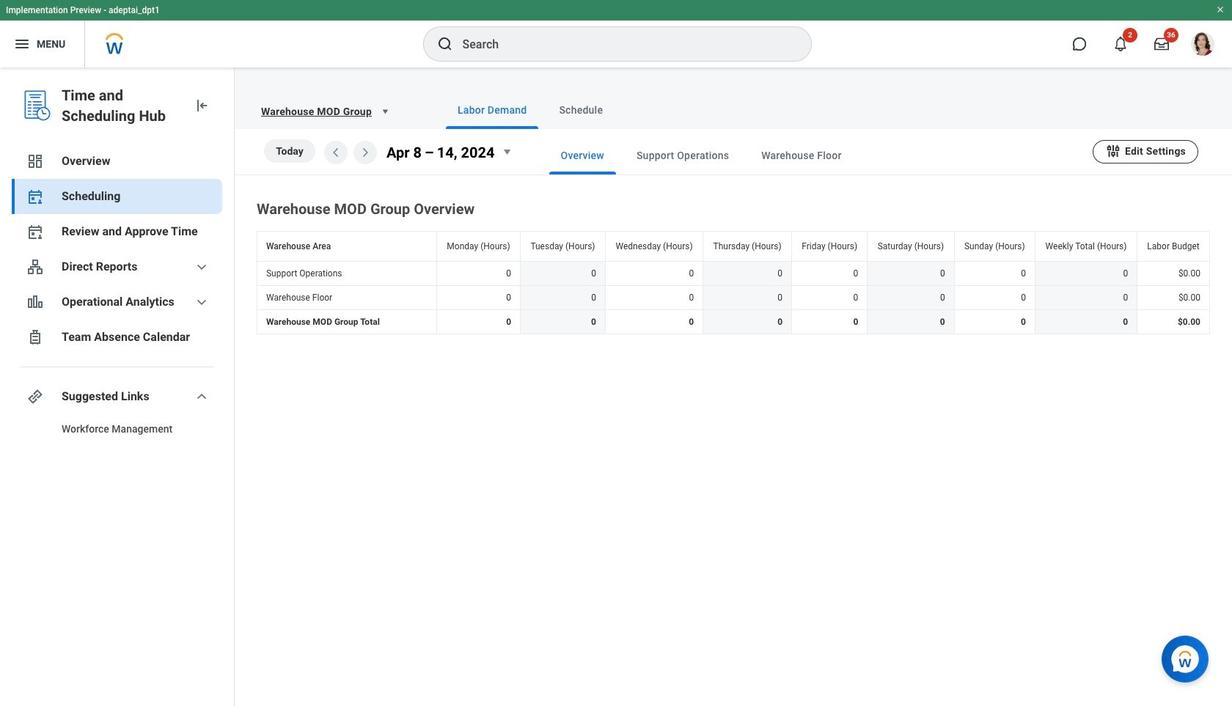 Task type: vqa. For each thing, say whether or not it's contained in the screenshot.
caret down small icon at the left of the page
yes



Task type: locate. For each thing, give the bounding box(es) containing it.
transformation import image
[[193, 97, 211, 114]]

1 horizontal spatial caret down small image
[[498, 143, 515, 161]]

1 vertical spatial tab list
[[520, 136, 1093, 175]]

0 vertical spatial caret down small image
[[378, 104, 393, 119]]

chevron right small image
[[357, 144, 374, 161]]

1 chevron down small image from the top
[[193, 258, 211, 276]]

justify image
[[13, 35, 31, 53]]

2 chevron down small image from the top
[[193, 293, 211, 311]]

chevron down small image
[[193, 388, 211, 406]]

tab panel
[[235, 129, 1233, 338]]

configure image
[[1106, 143, 1122, 159]]

search image
[[436, 35, 454, 53]]

0 vertical spatial chevron down small image
[[193, 258, 211, 276]]

tab list
[[417, 91, 1215, 129], [520, 136, 1093, 175]]

chart image
[[26, 293, 44, 311]]

caret down small image
[[378, 104, 393, 119], [498, 143, 515, 161]]

0 vertical spatial tab list
[[417, 91, 1215, 129]]

chevron down small image for chart icon
[[193, 293, 211, 311]]

navigation pane region
[[0, 68, 235, 707]]

1 vertical spatial chevron down small image
[[193, 293, 211, 311]]

notifications large image
[[1114, 37, 1128, 51]]

task timeoff image
[[26, 329, 44, 346]]

dashboard image
[[26, 153, 44, 170]]

banner
[[0, 0, 1233, 68]]

chevron down small image
[[193, 258, 211, 276], [193, 293, 211, 311]]

view team image
[[26, 258, 44, 276]]

0 horizontal spatial caret down small image
[[378, 104, 393, 119]]



Task type: describe. For each thing, give the bounding box(es) containing it.
chevron down small image for view team icon at the top of the page
[[193, 258, 211, 276]]

calendar user solid image
[[26, 223, 44, 241]]

chevron left small image
[[327, 144, 345, 161]]

inbox large image
[[1155, 37, 1170, 51]]

time and scheduling hub element
[[62, 85, 181, 126]]

calendar user solid image
[[26, 188, 44, 205]]

link image
[[26, 388, 44, 406]]

Search Workday  search field
[[463, 28, 781, 60]]

1 vertical spatial caret down small image
[[498, 143, 515, 161]]

close environment banner image
[[1217, 5, 1225, 14]]

profile logan mcneil image
[[1192, 32, 1215, 59]]



